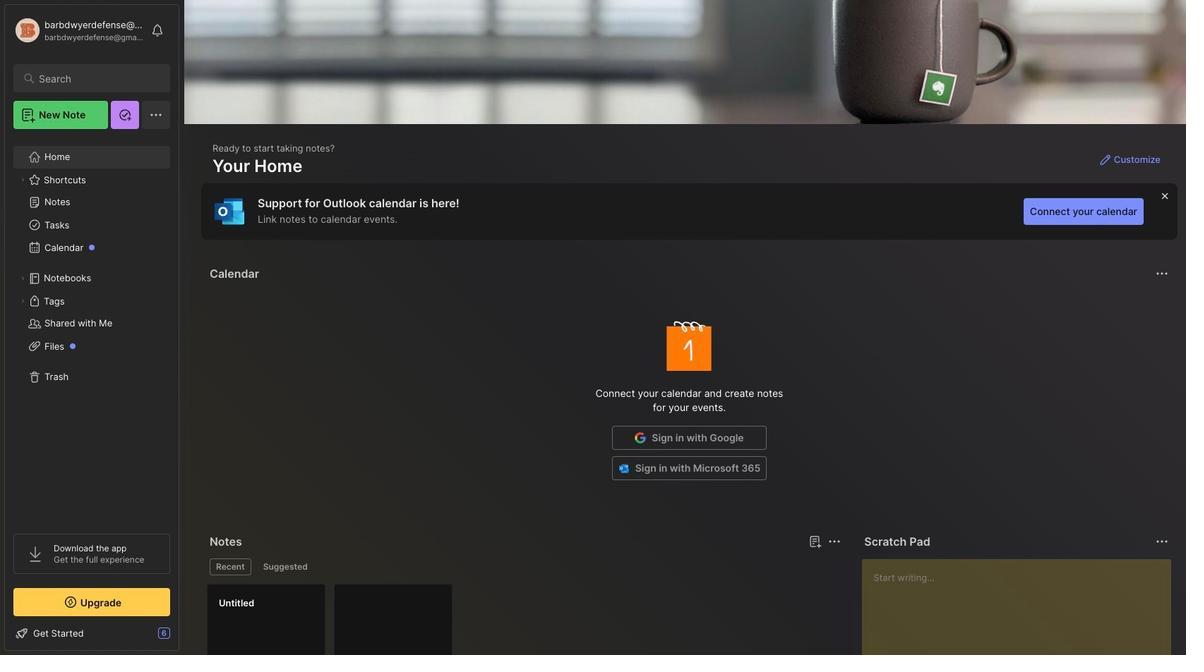 Task type: locate. For each thing, give the bounding box(es) containing it.
0 horizontal spatial tab
[[210, 559, 251, 576]]

None search field
[[39, 70, 157, 87]]

tab list
[[210, 559, 839, 576]]

More actions field
[[1152, 264, 1172, 284], [825, 532, 845, 552], [1152, 532, 1172, 552]]

more actions image
[[1154, 265, 1171, 282], [1154, 534, 1171, 551]]

tree
[[5, 138, 179, 522]]

1 tab from the left
[[210, 559, 251, 576]]

1 horizontal spatial tab
[[257, 559, 314, 576]]

more actions image
[[826, 534, 843, 551]]

0 vertical spatial more actions image
[[1154, 265, 1171, 282]]

1 vertical spatial more actions image
[[1154, 534, 1171, 551]]

none search field inside "main" element
[[39, 70, 157, 87]]

tab
[[210, 559, 251, 576], [257, 559, 314, 576]]

row group
[[207, 585, 461, 656]]

main element
[[0, 0, 184, 656]]

Start writing… text field
[[874, 560, 1171, 656]]

1 more actions image from the top
[[1154, 265, 1171, 282]]

tree inside "main" element
[[5, 138, 179, 522]]

expand notebooks image
[[18, 275, 27, 283]]



Task type: vqa. For each thing, say whether or not it's contained in the screenshot.
ACCOUNT field
yes



Task type: describe. For each thing, give the bounding box(es) containing it.
Search text field
[[39, 72, 157, 85]]

click to collapse image
[[178, 630, 189, 647]]

2 more actions image from the top
[[1154, 534, 1171, 551]]

2 tab from the left
[[257, 559, 314, 576]]

expand tags image
[[18, 297, 27, 306]]

Help and Learning task checklist field
[[5, 623, 179, 645]]

Account field
[[13, 16, 144, 44]]



